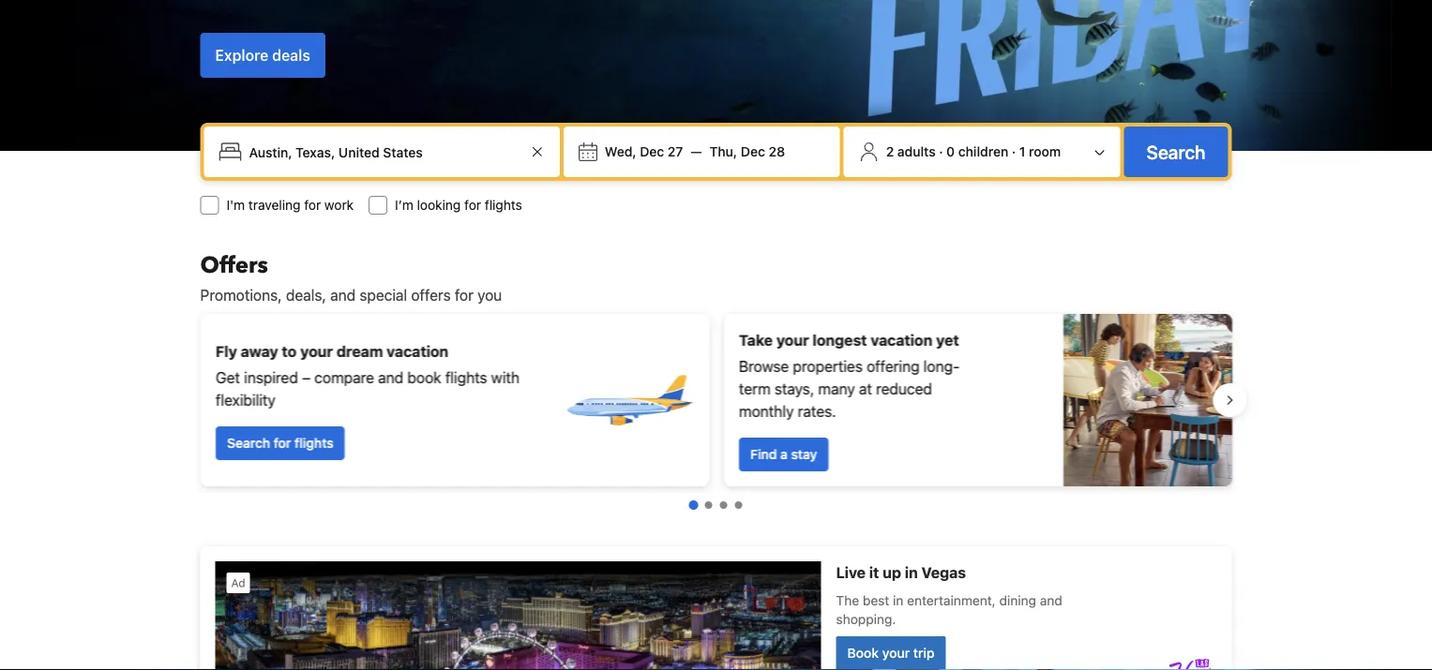 Task type: vqa. For each thing, say whether or not it's contained in the screenshot.
first Dec
yes



Task type: describe. For each thing, give the bounding box(es) containing it.
28
[[769, 144, 785, 159]]

1 · from the left
[[939, 144, 943, 159]]

room
[[1029, 144, 1061, 159]]

and inside offers promotions, deals, and special offers for you
[[330, 287, 356, 304]]

properties
[[793, 358, 863, 376]]

i'm
[[395, 197, 413, 213]]

for right looking
[[464, 197, 481, 213]]

offers
[[411, 287, 451, 304]]

2 dec from the left
[[741, 144, 765, 159]]

i'm
[[227, 197, 245, 213]]

offers
[[200, 250, 268, 281]]

dream
[[336, 343, 383, 361]]

stay
[[791, 447, 817, 463]]

and inside fly away to your dream vacation get inspired – compare and book flights with flexibility
[[378, 369, 403, 387]]

fly away to your dream vacation get inspired – compare and book flights with flexibility
[[215, 343, 519, 410]]

2 adults · 0 children · 1 room
[[886, 144, 1061, 159]]

at
[[859, 380, 872, 398]]

1 dec from the left
[[640, 144, 664, 159]]

27
[[668, 144, 683, 159]]

your inside fly away to your dream vacation get inspired – compare and book flights with flexibility
[[300, 343, 333, 361]]

offers promotions, deals, and special offers for you
[[200, 250, 502, 304]]

thu, dec 28 button
[[702, 135, 793, 169]]

work
[[325, 197, 354, 213]]

1
[[1020, 144, 1026, 159]]

–
[[302, 369, 310, 387]]

deals
[[272, 46, 310, 64]]

flexibility
[[215, 392, 275, 410]]

offers main content
[[185, 250, 1247, 671]]

2 · from the left
[[1012, 144, 1016, 159]]

advertisement region
[[200, 547, 1232, 671]]

looking
[[417, 197, 461, 213]]

2
[[886, 144, 894, 159]]

search for search for flights
[[227, 436, 270, 451]]

fly
[[215, 343, 237, 361]]

adults
[[898, 144, 936, 159]]

vacation inside fly away to your dream vacation get inspired – compare and book flights with flexibility
[[386, 343, 448, 361]]

book
[[407, 369, 441, 387]]

your inside the take your longest vacation yet browse properties offering long- term stays, many at reduced monthly rates.
[[776, 332, 809, 349]]

rates.
[[798, 403, 836, 421]]

longest
[[812, 332, 867, 349]]

search for search
[[1147, 141, 1206, 163]]

traveling
[[249, 197, 301, 213]]

wed,
[[605, 144, 637, 159]]

to
[[281, 343, 296, 361]]

find
[[750, 447, 777, 463]]

explore deals link
[[200, 33, 325, 78]]

a
[[780, 447, 787, 463]]

children
[[959, 144, 1009, 159]]

take your longest vacation yet browse properties offering long- term stays, many at reduced monthly rates.
[[739, 332, 960, 421]]

search for flights
[[227, 436, 333, 451]]



Task type: locate. For each thing, give the bounding box(es) containing it.
thu,
[[710, 144, 738, 159]]

· left 1
[[1012, 144, 1016, 159]]

0 horizontal spatial ·
[[939, 144, 943, 159]]

inspired
[[244, 369, 298, 387]]

0 horizontal spatial vacation
[[386, 343, 448, 361]]

yet
[[936, 332, 959, 349]]

flights inside the search for flights link
[[294, 436, 333, 451]]

—
[[691, 144, 702, 159]]

dec
[[640, 144, 664, 159], [741, 144, 765, 159]]

search for flights link
[[215, 427, 344, 461]]

promotions,
[[200, 287, 282, 304]]

take your longest vacation yet image
[[1063, 314, 1232, 487]]

monthly
[[739, 403, 794, 421]]

0 vertical spatial flights
[[485, 197, 522, 213]]

find a stay
[[750, 447, 817, 463]]

for
[[304, 197, 321, 213], [464, 197, 481, 213], [455, 287, 474, 304], [273, 436, 291, 451]]

i'm looking for flights
[[395, 197, 522, 213]]

get
[[215, 369, 240, 387]]

0 vertical spatial search
[[1147, 141, 1206, 163]]

progress bar
[[689, 501, 743, 510]]

·
[[939, 144, 943, 159], [1012, 144, 1016, 159]]

flights inside fly away to your dream vacation get inspired – compare and book flights with flexibility
[[445, 369, 487, 387]]

fly away to your dream vacation image
[[562, 335, 694, 466]]

away
[[240, 343, 278, 361]]

vacation up offering
[[870, 332, 932, 349]]

2 adults · 0 children · 1 room button
[[852, 134, 1113, 170]]

1 horizontal spatial search
[[1147, 141, 1206, 163]]

your right to
[[300, 343, 333, 361]]

Where are you going? field
[[242, 135, 526, 169]]

for left you
[[455, 287, 474, 304]]

deals,
[[286, 287, 326, 304]]

region
[[185, 307, 1247, 494]]

special
[[360, 287, 407, 304]]

stays,
[[774, 380, 814, 398]]

vacation
[[870, 332, 932, 349], [386, 343, 448, 361]]

offering
[[866, 358, 919, 376]]

you
[[478, 287, 502, 304]]

1 horizontal spatial dec
[[741, 144, 765, 159]]

wed, dec 27 — thu, dec 28
[[605, 144, 785, 159]]

flights down –
[[294, 436, 333, 451]]

long-
[[923, 358, 960, 376]]

2 vertical spatial flights
[[294, 436, 333, 451]]

for down flexibility
[[273, 436, 291, 451]]

explore deals
[[215, 46, 310, 64]]

1 horizontal spatial your
[[776, 332, 809, 349]]

progress bar inside offers main content
[[689, 501, 743, 510]]

with
[[491, 369, 519, 387]]

region containing take your longest vacation yet
[[185, 307, 1247, 494]]

1 vertical spatial search
[[227, 436, 270, 451]]

your
[[776, 332, 809, 349], [300, 343, 333, 361]]

and
[[330, 287, 356, 304], [378, 369, 403, 387]]

flights right looking
[[485, 197, 522, 213]]

1 horizontal spatial and
[[378, 369, 403, 387]]

for inside region
[[273, 436, 291, 451]]

flights left with
[[445, 369, 487, 387]]

find a stay link
[[739, 438, 828, 472]]

dec left 27 on the left top of page
[[640, 144, 664, 159]]

search inside region
[[227, 436, 270, 451]]

and left book
[[378, 369, 403, 387]]

0 horizontal spatial your
[[300, 343, 333, 361]]

for inside offers promotions, deals, and special offers for you
[[455, 287, 474, 304]]

wed, dec 27 button
[[597, 135, 691, 169]]

0 horizontal spatial dec
[[640, 144, 664, 159]]

for left work
[[304, 197, 321, 213]]

your right take
[[776, 332, 809, 349]]

reduced
[[876, 380, 932, 398]]

and right deals,
[[330, 287, 356, 304]]

search
[[1147, 141, 1206, 163], [227, 436, 270, 451]]

0 horizontal spatial and
[[330, 287, 356, 304]]

1 horizontal spatial ·
[[1012, 144, 1016, 159]]

dec left 28
[[741, 144, 765, 159]]

search button
[[1124, 127, 1229, 177]]

take
[[739, 332, 773, 349]]

term
[[739, 380, 770, 398]]

browse
[[739, 358, 789, 376]]

· left 0
[[939, 144, 943, 159]]

flights
[[485, 197, 522, 213], [445, 369, 487, 387], [294, 436, 333, 451]]

1 vertical spatial flights
[[445, 369, 487, 387]]

vacation inside the take your longest vacation yet browse properties offering long- term stays, many at reduced monthly rates.
[[870, 332, 932, 349]]

vacation up book
[[386, 343, 448, 361]]

0 vertical spatial and
[[330, 287, 356, 304]]

1 horizontal spatial vacation
[[870, 332, 932, 349]]

0
[[947, 144, 955, 159]]

0 horizontal spatial search
[[227, 436, 270, 451]]

many
[[818, 380, 855, 398]]

compare
[[314, 369, 374, 387]]

i'm traveling for work
[[227, 197, 354, 213]]

1 vertical spatial and
[[378, 369, 403, 387]]

search inside button
[[1147, 141, 1206, 163]]

explore
[[215, 46, 269, 64]]



